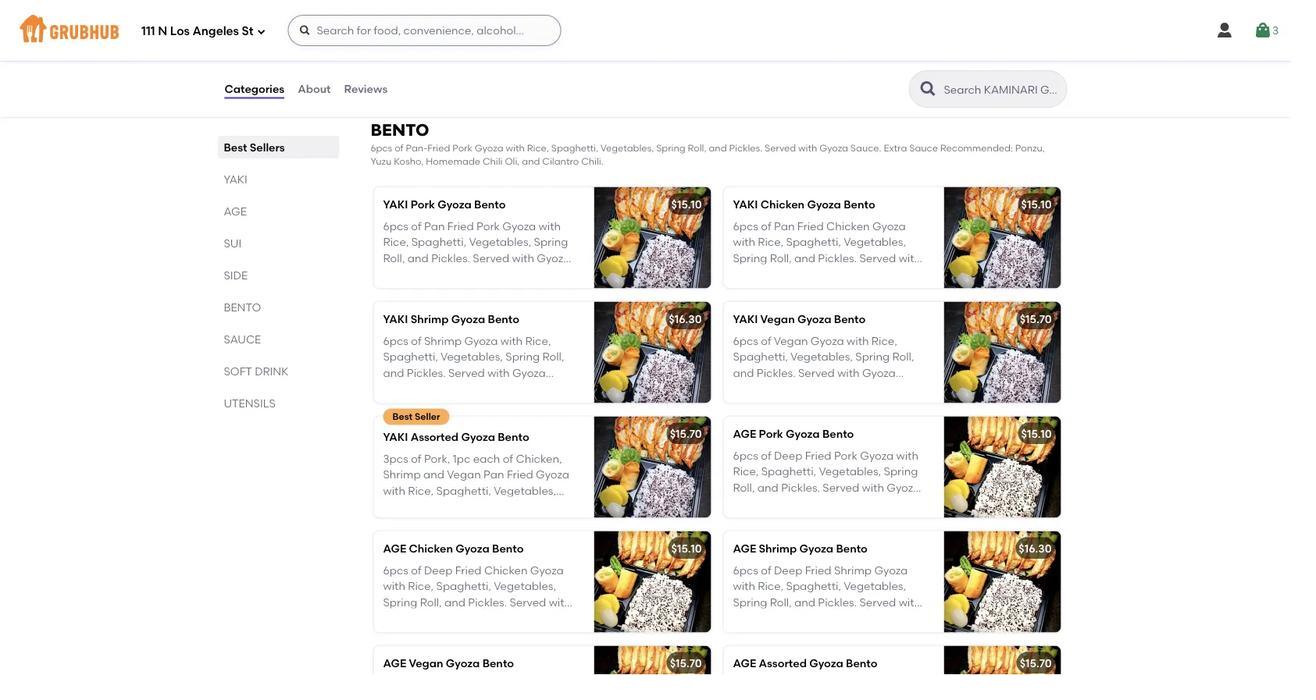 Task type: vqa. For each thing, say whether or not it's contained in the screenshot.
pork
yes



Task type: describe. For each thing, give the bounding box(es) containing it.
age chicken gyoza bento
[[383, 542, 524, 556]]

bento for yaki shrimp gyoza bento
[[488, 313, 520, 326]]

fried
[[428, 142, 450, 153]]

111
[[141, 24, 155, 38]]

homemade
[[426, 156, 481, 167]]

age for age chicken gyoza bento
[[383, 542, 407, 556]]

1 horizontal spatial svg image
[[299, 24, 311, 37]]

spaghetti,
[[552, 142, 599, 153]]

$15.70 for yaki vegan gyoza bento image
[[1020, 313, 1052, 326]]

gyoza for yaki chicken gyoza bento
[[808, 198, 842, 211]]

bento for age pork gyoza bento
[[823, 428, 854, 441]]

vegan for age
[[409, 657, 443, 671]]

best for best seller
[[393, 412, 413, 423]]

yuzu
[[371, 156, 392, 167]]

age assorted gyoza bento
[[733, 657, 878, 671]]

oli,
[[505, 156, 520, 167]]

$16.30 for yaki shrimp gyoza bento
[[669, 313, 702, 326]]

rice,
[[527, 142, 549, 153]]

bento for yaki assorted gyoza bento
[[498, 431, 530, 444]]

yaki pork gyoza bento image
[[594, 187, 712, 289]]

bento for yaki chicken gyoza bento
[[844, 198, 876, 211]]

soft drink tab
[[224, 363, 333, 380]]

gyoza for yaki pork gyoza bento
[[438, 198, 472, 211]]

ponzu,
[[1016, 142, 1046, 153]]

salted
[[383, 51, 417, 64]]

kosho,
[[394, 156, 424, 167]]

sauce
[[224, 333, 261, 346]]

sauce.
[[851, 142, 882, 153]]

chicken for age
[[409, 542, 453, 556]]

gyoza for yaki assorted gyoza bento
[[461, 431, 495, 444]]

search icon image
[[919, 80, 938, 98]]

best sellers tab
[[224, 139, 333, 156]]

bento tab
[[224, 299, 333, 316]]

$15.10 for yaki chicken gyoza bento
[[1022, 198, 1052, 211]]

age pork gyoza bento
[[733, 428, 854, 441]]

st
[[242, 24, 254, 38]]

chicken for yaki
[[761, 198, 805, 211]]

gyoza for age vegan gyoza bento
[[446, 657, 480, 671]]

chili.
[[582, 156, 604, 167]]

vegetables,
[[601, 142, 654, 153]]

shrimp for age
[[759, 542, 797, 556]]

bento for bento 6pcs of pan-fried pork gyoza with rice, spaghetti, vegetables, spring roll, and pickles. served with gyoza sauce.  extra sauce recommended: ponzu, yuzu kosho, homemade chili oli, and cilantro chili.
[[371, 120, 430, 140]]

yaki vegan gyoza bento image
[[944, 302, 1062, 404]]

los
[[170, 24, 190, 38]]

best sellers
[[224, 141, 285, 154]]

about button
[[297, 61, 332, 117]]

1 vertical spatial svg image
[[682, 58, 701, 77]]

soft
[[224, 365, 252, 378]]

bento 6pcs of pan-fried pork gyoza with rice, spaghetti, vegetables, spring roll, and pickles. served with gyoza sauce.  extra sauce recommended: ponzu, yuzu kosho, homemade chili oli, and cilantro chili.
[[371, 120, 1046, 167]]

2 horizontal spatial svg image
[[1216, 21, 1235, 40]]

bento for age vegan gyoza bento
[[483, 657, 514, 671]]

roll,
[[688, 142, 707, 153]]

sui
[[224, 237, 242, 250]]

of
[[395, 142, 404, 153]]

assorted for age
[[759, 657, 807, 671]]

yaki shrimp gyoza bento
[[383, 313, 520, 326]]

0 horizontal spatial svg image
[[257, 27, 266, 36]]

age vegan gyoza bento
[[383, 657, 514, 671]]

gyoza for age chicken gyoza bento
[[456, 542, 490, 556]]

0 horizontal spatial and
[[522, 156, 540, 167]]

edamame
[[383, 28, 439, 42]]

best for best sellers
[[224, 141, 247, 154]]

age shrimp gyoza bento
[[733, 542, 868, 556]]

age tab
[[224, 203, 333, 220]]

bento for age chicken gyoza bento
[[492, 542, 524, 556]]

3 button
[[1254, 16, 1279, 45]]

shrimp for yaki
[[411, 313, 449, 326]]

gyoza for age shrimp gyoza bento
[[800, 542, 834, 556]]

utensils
[[224, 397, 276, 410]]

pickles.
[[729, 142, 763, 153]]

111 n los angeles st
[[141, 24, 254, 38]]

$16.30 for age shrimp gyoza bento
[[1019, 542, 1052, 556]]

yaki tab
[[224, 171, 333, 188]]

reviews
[[344, 82, 388, 96]]

$15.70 for age assorted gyoza bento image
[[1020, 657, 1052, 671]]

utensils tab
[[224, 395, 333, 412]]

extra
[[884, 142, 908, 153]]

age assorted gyoza bento image
[[944, 647, 1062, 676]]

soft drink
[[224, 365, 289, 378]]

recommended:
[[941, 142, 1013, 153]]

3
[[1273, 24, 1279, 37]]

bento for age assorted gyoza bento
[[846, 657, 878, 671]]

vegan for yaki
[[761, 313, 795, 326]]

yaki inside tab
[[224, 173, 248, 186]]

best seller
[[393, 412, 441, 423]]



Task type: locate. For each thing, give the bounding box(es) containing it.
0 vertical spatial and
[[709, 142, 727, 153]]

0 horizontal spatial vegan
[[409, 657, 443, 671]]

age for age assorted gyoza bento
[[733, 657, 757, 671]]

yaki for yaki chicken gyoza bento
[[733, 198, 758, 211]]

0 vertical spatial svg image
[[1254, 21, 1273, 40]]

1 horizontal spatial shrimp
[[759, 542, 797, 556]]

chili
[[483, 156, 503, 167]]

0 vertical spatial pork
[[453, 142, 473, 153]]

1 horizontal spatial pork
[[453, 142, 473, 153]]

spring
[[657, 142, 686, 153]]

0 vertical spatial best
[[224, 141, 247, 154]]

cilantro
[[543, 156, 579, 167]]

yaki for yaki assorted gyoza bento
[[383, 431, 408, 444]]

pork for yaki pork gyoza bento
[[411, 198, 435, 211]]

$15.10 for yaki pork gyoza bento
[[672, 198, 702, 211]]

yaki shrimp gyoza bento image
[[594, 302, 712, 404]]

1 vertical spatial vegan
[[409, 657, 443, 671]]

yaki chicken gyoza bento
[[733, 198, 876, 211]]

and right roll,
[[709, 142, 727, 153]]

$16.30
[[669, 313, 702, 326], [1019, 542, 1052, 556]]

reviews button
[[344, 61, 389, 117]]

age for age pork gyoza bento
[[733, 428, 757, 441]]

1 vertical spatial best
[[393, 412, 413, 423]]

gyoza
[[475, 142, 504, 153], [820, 142, 849, 153], [438, 198, 472, 211], [808, 198, 842, 211], [452, 313, 485, 326], [798, 313, 832, 326], [786, 428, 820, 441], [461, 431, 495, 444], [456, 542, 490, 556], [800, 542, 834, 556], [446, 657, 480, 671], [810, 657, 844, 671]]

pan-
[[406, 142, 428, 153]]

1 vertical spatial $16.30
[[1019, 542, 1052, 556]]

age inside tab
[[224, 205, 247, 218]]

age chicken gyoza bento image
[[594, 532, 712, 633]]

age shrimp gyoza bento image
[[944, 532, 1062, 633]]

bento
[[371, 120, 430, 140], [224, 301, 261, 314]]

$15.10 for age pork gyoza bento
[[1022, 428, 1052, 441]]

best
[[224, 141, 247, 154], [393, 412, 413, 423]]

0 horizontal spatial bento
[[224, 301, 261, 314]]

1 horizontal spatial and
[[709, 142, 727, 153]]

seller
[[415, 412, 441, 423]]

with up oli,
[[506, 142, 525, 153]]

yaki assorted gyoza bento
[[383, 431, 530, 444]]

$15.70
[[1020, 313, 1052, 326], [670, 428, 702, 441], [670, 657, 702, 671], [1020, 657, 1052, 671]]

0 vertical spatial vegan
[[761, 313, 795, 326]]

assorted for yaki
[[411, 431, 459, 444]]

yaki pork gyoza bento
[[383, 198, 506, 211]]

gyoza for age pork gyoza bento
[[786, 428, 820, 441]]

chicken
[[761, 198, 805, 211], [409, 542, 453, 556]]

bento for bento
[[224, 301, 261, 314]]

0 horizontal spatial chicken
[[409, 542, 453, 556]]

0 vertical spatial $16.30
[[669, 313, 702, 326]]

1 vertical spatial chicken
[[409, 542, 453, 556]]

6pcs
[[371, 142, 393, 153]]

main navigation navigation
[[0, 0, 1292, 61]]

1 vertical spatial pork
[[411, 198, 435, 211]]

with right served
[[799, 142, 818, 153]]

side tab
[[224, 267, 333, 284]]

and down rice,
[[522, 156, 540, 167]]

bento for yaki vegan gyoza bento
[[834, 313, 866, 326]]

0 vertical spatial bento
[[371, 120, 430, 140]]

sui tab
[[224, 235, 333, 252]]

age vegan gyoza bento image
[[594, 647, 712, 676]]

0 vertical spatial chicken
[[761, 198, 805, 211]]

yaki
[[224, 173, 248, 186], [383, 198, 408, 211], [733, 198, 758, 211], [383, 313, 408, 326], [733, 313, 758, 326], [383, 431, 408, 444]]

1 horizontal spatial svg image
[[1254, 21, 1273, 40]]

sellers
[[250, 141, 285, 154]]

yaki vegan gyoza bento
[[733, 313, 866, 326]]

1 vertical spatial and
[[522, 156, 540, 167]]

Search for food, convenience, alcohol... search field
[[288, 15, 561, 46]]

bento for age shrimp gyoza bento
[[837, 542, 868, 556]]

0 horizontal spatial assorted
[[411, 431, 459, 444]]

best left sellers
[[224, 141, 247, 154]]

1 vertical spatial assorted
[[759, 657, 807, 671]]

categories
[[225, 82, 285, 96]]

served
[[765, 142, 796, 153]]

0 horizontal spatial pork
[[411, 198, 435, 211]]

and
[[709, 142, 727, 153], [522, 156, 540, 167]]

bento for yaki pork gyoza bento
[[474, 198, 506, 211]]

0 horizontal spatial best
[[224, 141, 247, 154]]

1 horizontal spatial with
[[799, 142, 818, 153]]

$15.70 for the age vegan gyoza bento image
[[670, 657, 702, 671]]

age for age shrimp gyoza bento
[[733, 542, 757, 556]]

bento
[[474, 198, 506, 211], [844, 198, 876, 211], [488, 313, 520, 326], [834, 313, 866, 326], [823, 428, 854, 441], [498, 431, 530, 444], [492, 542, 524, 556], [837, 542, 868, 556], [483, 657, 514, 671], [846, 657, 878, 671]]

with
[[506, 142, 525, 153], [799, 142, 818, 153]]

1 horizontal spatial $16.30
[[1019, 542, 1052, 556]]

bento up of
[[371, 120, 430, 140]]

age
[[224, 205, 247, 218], [733, 428, 757, 441], [383, 542, 407, 556], [733, 542, 757, 556], [383, 657, 407, 671], [733, 657, 757, 671]]

0 horizontal spatial svg image
[[682, 58, 701, 77]]

yaki for yaki shrimp gyoza bento
[[383, 313, 408, 326]]

svg image
[[1254, 21, 1273, 40], [682, 58, 701, 77]]

shrimp
[[411, 313, 449, 326], [759, 542, 797, 556]]

pork for age pork gyoza bento
[[759, 428, 784, 441]]

$15.10 for age chicken gyoza bento
[[672, 542, 702, 556]]

bento inside bento 6pcs of pan-fried pork gyoza with rice, spaghetti, vegetables, spring roll, and pickles. served with gyoza sauce.  extra sauce recommended: ponzu, yuzu kosho, homemade chili oli, and cilantro chili.
[[371, 120, 430, 140]]

assorted
[[411, 431, 459, 444], [759, 657, 807, 671]]

1 vertical spatial bento
[[224, 301, 261, 314]]

sauce
[[910, 142, 938, 153]]

gyoza for yaki shrimp gyoza bento
[[452, 313, 485, 326]]

0 vertical spatial assorted
[[411, 431, 459, 444]]

0 horizontal spatial $16.30
[[669, 313, 702, 326]]

age pork gyoza bento image
[[944, 417, 1062, 519]]

1 horizontal spatial vegan
[[761, 313, 795, 326]]

gyoza for age assorted gyoza bento
[[810, 657, 844, 671]]

sauce tab
[[224, 331, 333, 348]]

bento inside bento tab
[[224, 301, 261, 314]]

yaki for yaki vegan gyoza bento
[[733, 313, 758, 326]]

1 with from the left
[[506, 142, 525, 153]]

yaki for yaki pork gyoza bento
[[383, 198, 408, 211]]

side
[[224, 269, 248, 282]]

pork
[[453, 142, 473, 153], [411, 198, 435, 211], [759, 428, 784, 441]]

angeles
[[193, 24, 239, 38]]

2 vertical spatial pork
[[759, 428, 784, 441]]

0 vertical spatial shrimp
[[411, 313, 449, 326]]

0 horizontal spatial with
[[506, 142, 525, 153]]

1 vertical spatial shrimp
[[759, 542, 797, 556]]

$15.10
[[672, 198, 702, 211], [1022, 198, 1052, 211], [1022, 428, 1052, 441], [672, 542, 702, 556]]

best left seller
[[393, 412, 413, 423]]

vegan
[[761, 313, 795, 326], [409, 657, 443, 671]]

age for age vegan gyoza bento
[[383, 657, 407, 671]]

Search KAMINARI GYOZA search field
[[943, 82, 1062, 97]]

1 horizontal spatial assorted
[[759, 657, 807, 671]]

pork inside bento 6pcs of pan-fried pork gyoza with rice, spaghetti, vegetables, spring roll, and pickles. served with gyoza sauce.  extra sauce recommended: ponzu, yuzu kosho, homemade chili oli, and cilantro chili.
[[453, 142, 473, 153]]

categories button
[[224, 61, 285, 117]]

2 with from the left
[[799, 142, 818, 153]]

about
[[298, 82, 331, 96]]

svg image inside 3 button
[[1254, 21, 1273, 40]]

2 horizontal spatial pork
[[759, 428, 784, 441]]

best inside tab
[[224, 141, 247, 154]]

gyoza for yaki vegan gyoza bento
[[798, 313, 832, 326]]

yaki assorted gyoza bento image
[[594, 417, 712, 519]]

n
[[158, 24, 167, 38]]

1 horizontal spatial bento
[[371, 120, 430, 140]]

1 horizontal spatial best
[[393, 412, 413, 423]]

drink
[[255, 365, 289, 378]]

yaki chicken gyoza bento image
[[944, 187, 1062, 289]]

0 horizontal spatial shrimp
[[411, 313, 449, 326]]

1 horizontal spatial chicken
[[761, 198, 805, 211]]

bento up sauce
[[224, 301, 261, 314]]

svg image
[[1216, 21, 1235, 40], [299, 24, 311, 37], [257, 27, 266, 36]]



